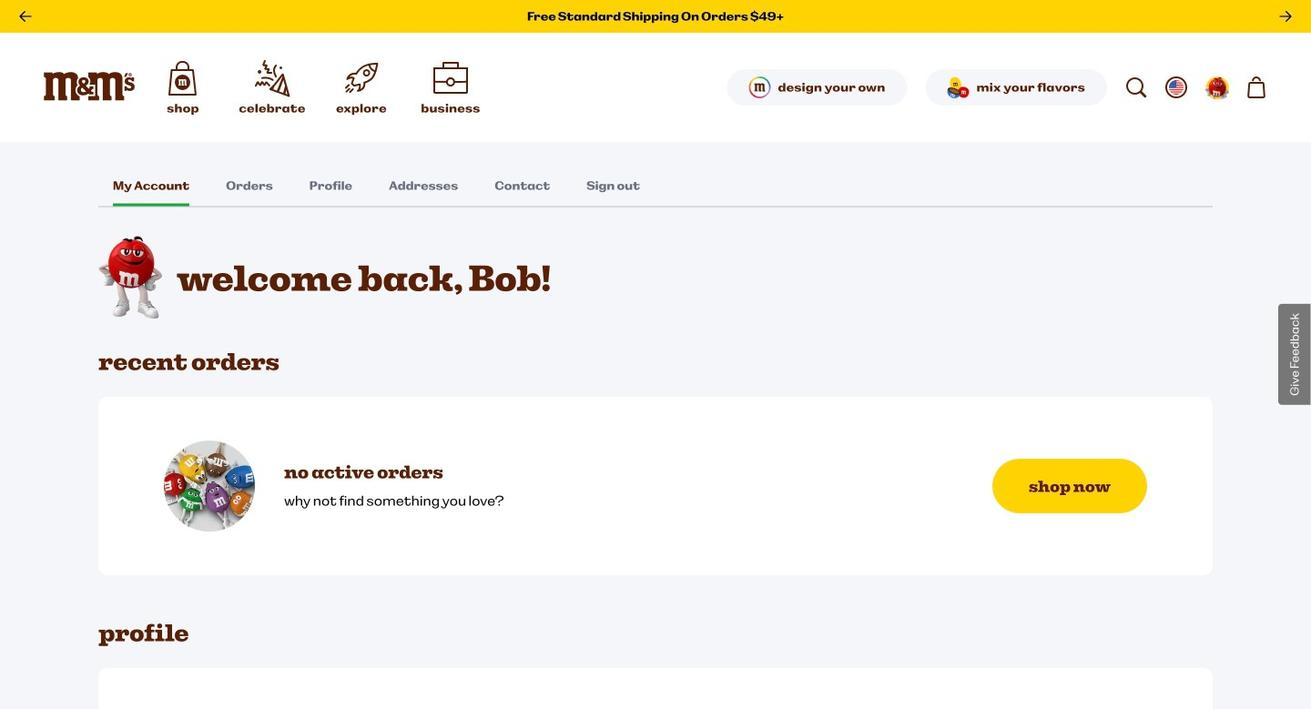 Task type: vqa. For each thing, say whether or not it's contained in the screenshot.
search bar icon
yes



Task type: locate. For each thing, give the bounding box(es) containing it.
search bar image
[[1125, 76, 1147, 98]]

your avataryour avatar image
[[1202, 73, 1231, 102]]

next image
[[1278, 9, 1293, 24]]

previous image
[[18, 9, 33, 24]]



Task type: describe. For each thing, give the bounding box(es) containing it.
shopping bag 0 item(s) image
[[1246, 76, 1268, 98]]

red m&m's character image
[[98, 236, 162, 319]]

m&m's characters image
[[164, 441, 255, 532]]



